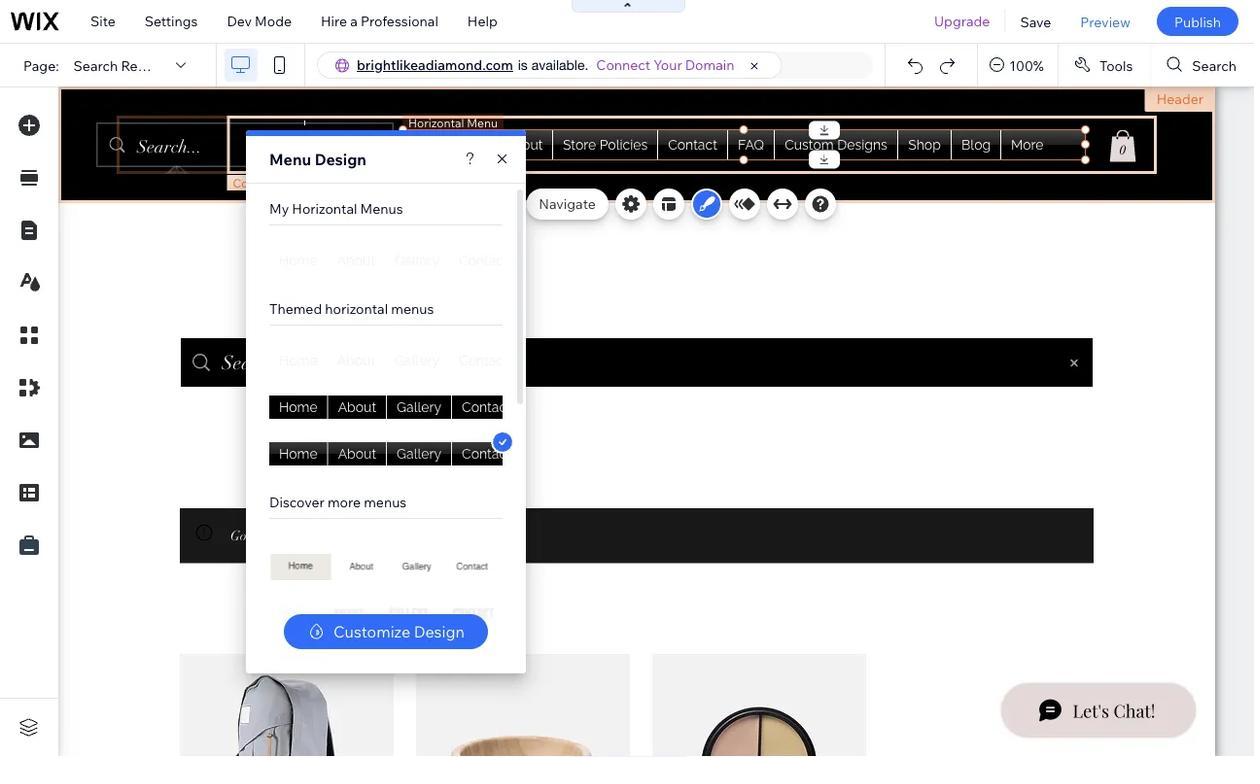 Task type: vqa. For each thing, say whether or not it's contained in the screenshot.
50% Off
no



Task type: locate. For each thing, give the bounding box(es) containing it.
contact link for fourth home "link" from the bottom
[[449, 249, 518, 273]]

gallery
[[395, 253, 440, 269], [395, 353, 440, 369], [397, 400, 442, 416], [397, 446, 442, 462]]

contact for 3rd home "link" from the bottom's the contact link
[[459, 353, 508, 369]]

1 vertical spatial menus
[[364, 494, 407, 511]]

gallery for 2nd home "link" from the bottom the contact link
[[397, 400, 442, 416]]

mode
[[255, 13, 292, 30]]

contact link
[[449, 249, 518, 273], [449, 349, 518, 373], [451, 396, 521, 420], [452, 442, 521, 467]]

search down publish
[[1192, 57, 1237, 74]]

navigate
[[539, 195, 596, 212]]

0 horizontal spatial design
[[315, 150, 367, 169]]

1 vertical spatial design
[[414, 622, 465, 642]]

search results
[[73, 57, 168, 74]]

2 site element from the top
[[269, 442, 521, 467]]

preview
[[1081, 13, 1131, 30]]

customize design
[[334, 622, 465, 642]]

home for fourth home "link" from the bottom
[[279, 253, 318, 269]]

0 vertical spatial design
[[315, 150, 367, 169]]

customize
[[334, 622, 410, 642]]

hire
[[321, 13, 347, 30]]

upgrade
[[934, 13, 990, 30]]

is
[[518, 57, 528, 73]]

menus
[[391, 300, 434, 317], [364, 494, 407, 511]]

settings
[[145, 13, 198, 30]]

search for search results
[[73, 57, 118, 74]]

about for fourth home "link" from the bottom's about link
[[337, 253, 375, 269]]

menus
[[360, 200, 403, 217]]

gallery link for 2nd home "link" from the bottom the contact link
[[386, 396, 451, 420]]

column 2
[[233, 176, 284, 190]]

search down site
[[73, 57, 118, 74]]

2 search from the left
[[1192, 57, 1237, 74]]

search
[[73, 57, 118, 74], [1192, 57, 1237, 74]]

gallery link
[[385, 249, 449, 273], [385, 349, 449, 373], [386, 396, 451, 420], [387, 442, 451, 467]]

1 vertical spatial site element
[[269, 442, 521, 467]]

menus right "more"
[[364, 494, 407, 511]]

save button
[[1006, 0, 1066, 43]]

about link
[[327, 249, 385, 273], [327, 349, 385, 373], [327, 396, 386, 420], [328, 442, 386, 467]]

0 vertical spatial site element
[[269, 396, 521, 420]]

about link for fourth home "link" from the bottom
[[327, 249, 385, 273]]

contact link for 2nd home "link" from the bottom
[[451, 396, 521, 420]]

about link for 3rd home "link" from the bottom
[[327, 349, 385, 373]]

home
[[279, 253, 318, 269], [279, 353, 318, 369], [279, 400, 318, 416], [279, 446, 318, 462]]

design up my horizontal menus
[[315, 150, 367, 169]]

gallery for 3rd home "link" from the bottom's the contact link
[[395, 353, 440, 369]]

0 vertical spatial menus
[[391, 300, 434, 317]]

1 horizontal spatial design
[[414, 622, 465, 642]]

3 home link from the top
[[269, 396, 327, 420]]

professional
[[361, 13, 438, 30]]

save
[[1020, 13, 1051, 30]]

contact
[[459, 253, 508, 269], [459, 353, 508, 369], [462, 400, 511, 416], [462, 446, 511, 462]]

about
[[337, 253, 375, 269], [337, 353, 375, 369], [338, 400, 376, 416], [338, 446, 376, 462]]

1 home from the top
[[279, 253, 318, 269]]

a
[[350, 13, 358, 30]]

about link for 2nd home "link" from the bottom
[[327, 396, 386, 420]]

horizontal
[[325, 300, 388, 317]]

design
[[315, 150, 367, 169], [414, 622, 465, 642]]

design for menu design
[[315, 150, 367, 169]]

dev mode
[[227, 13, 292, 30]]

domain
[[685, 56, 735, 73]]

1 search from the left
[[73, 57, 118, 74]]

3 home from the top
[[279, 400, 318, 416]]

publish
[[1175, 13, 1221, 30]]

gallery for fourth home "link" from the bottom the contact link
[[395, 253, 440, 269]]

4 home link from the top
[[269, 442, 327, 467]]

design inside button
[[414, 622, 465, 642]]

1 horizontal spatial search
[[1192, 57, 1237, 74]]

gallery link for the contact link for fourth home "link"
[[387, 442, 451, 467]]

0 horizontal spatial search
[[73, 57, 118, 74]]

home link
[[269, 249, 327, 273], [269, 349, 327, 373], [269, 396, 327, 420], [269, 442, 327, 467]]

search inside button
[[1192, 57, 1237, 74]]

site element
[[269, 396, 521, 420], [269, 442, 521, 467]]

menus right horizontal
[[391, 300, 434, 317]]

2 home from the top
[[279, 353, 318, 369]]

design right "customize" at the bottom left of page
[[414, 622, 465, 642]]

menus for discover more menus
[[364, 494, 407, 511]]

available.
[[532, 57, 589, 73]]



Task type: describe. For each thing, give the bounding box(es) containing it.
contact for fourth home "link" from the bottom the contact link
[[459, 253, 508, 269]]

2 home link from the top
[[269, 349, 327, 373]]

themed
[[269, 300, 322, 317]]

1 site element from the top
[[269, 396, 521, 420]]

your
[[654, 56, 682, 73]]

tools button
[[1059, 44, 1151, 87]]

results
[[121, 57, 168, 74]]

home for 3rd home "link" from the bottom
[[279, 353, 318, 369]]

discover
[[269, 494, 325, 511]]

themed horizontal menus
[[269, 300, 434, 317]]

gallery link for 3rd home "link" from the bottom's the contact link
[[385, 349, 449, 373]]

hire a professional
[[321, 13, 438, 30]]

publish button
[[1157, 7, 1239, 36]]

more
[[328, 494, 361, 511]]

menu
[[269, 150, 311, 169]]

connect
[[596, 56, 651, 73]]

100% button
[[978, 44, 1058, 87]]

is available. connect your domain
[[518, 56, 735, 73]]

column
[[233, 176, 275, 190]]

discover more menus
[[269, 494, 407, 511]]

contact link for 3rd home "link" from the bottom
[[449, 349, 518, 373]]

customize design button
[[284, 615, 488, 650]]

about link for fourth home "link"
[[328, 442, 386, 467]]

tools
[[1100, 57, 1133, 74]]

horizontal
[[292, 200, 357, 217]]

menu design
[[269, 150, 367, 169]]

about for about link associated with 2nd home "link" from the bottom
[[338, 400, 376, 416]]

my horizontal menus
[[269, 200, 403, 217]]

2
[[278, 176, 284, 190]]

dev
[[227, 13, 252, 30]]

1 home link from the top
[[269, 249, 327, 273]]

search for search
[[1192, 57, 1237, 74]]

my
[[269, 200, 289, 217]]

brightlikeadiamond.com
[[357, 56, 513, 73]]

menus for themed horizontal menus
[[391, 300, 434, 317]]

about for about link related to 3rd home "link" from the bottom
[[337, 353, 375, 369]]

help
[[468, 13, 498, 30]]

preview button
[[1066, 0, 1145, 43]]

gallery link for fourth home "link" from the bottom the contact link
[[385, 249, 449, 273]]

search button
[[1152, 44, 1254, 87]]

site
[[90, 13, 116, 30]]

contact for 2nd home "link" from the bottom the contact link
[[462, 400, 511, 416]]

header
[[1157, 90, 1204, 107]]

design for customize design
[[414, 622, 465, 642]]

contact link for fourth home "link"
[[452, 442, 521, 467]]

100%
[[1010, 57, 1044, 74]]

4 home from the top
[[279, 446, 318, 462]]

home for 2nd home "link" from the bottom
[[279, 400, 318, 416]]



